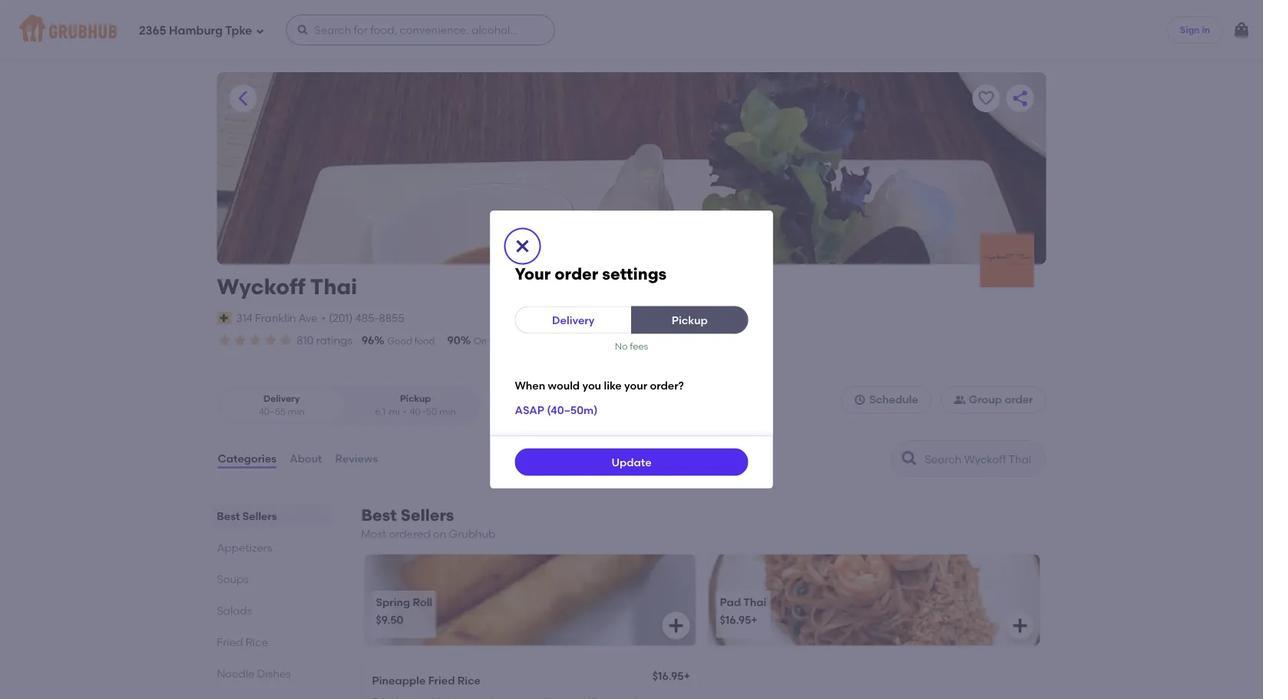 Task type: describe. For each thing, give the bounding box(es) containing it.
1 vertical spatial rice
[[458, 674, 481, 687]]

appetizers
[[217, 541, 272, 554]]

96
[[362, 334, 374, 347]]

time
[[489, 335, 509, 346]]

fried rice tab
[[217, 634, 325, 650]]

best sellers most ordered on grubhub
[[361, 506, 496, 540]]

40–50
[[410, 406, 437, 417]]

Search Wyckoff Thai search field
[[924, 452, 1041, 466]]

0 horizontal spatial $16.95
[[653, 669, 684, 682]]

fees
[[630, 341, 649, 352]]

40–55
[[259, 406, 286, 417]]

rice inside the fried rice tab
[[246, 635, 268, 648]]

delivery 40–55 min
[[259, 393, 305, 417]]

option group containing delivery 40–55 min
[[217, 386, 481, 425]]

would
[[548, 379, 580, 392]]

mi
[[389, 406, 400, 417]]

save this restaurant image
[[978, 89, 996, 108]]

share icon image
[[1011, 89, 1030, 108]]

order for group
[[1005, 393, 1034, 406]]

6.1
[[375, 406, 386, 417]]

most
[[361, 527, 387, 540]]

in
[[1203, 24, 1211, 35]]

no fees
[[615, 341, 649, 352]]

pineapple fried rice
[[372, 674, 481, 687]]

main navigation navigation
[[0, 0, 1264, 60]]

categories button
[[217, 431, 277, 486]]

your
[[625, 379, 648, 392]]

update button
[[515, 448, 749, 476]]

delivery for delivery 40–55 min
[[264, 393, 300, 404]]

ave
[[299, 311, 318, 324]]

roll
[[413, 595, 433, 608]]

reviews button
[[335, 431, 379, 486]]

tpke
[[225, 24, 252, 38]]

wyckoff
[[217, 274, 305, 300]]

• inside pickup 6.1 mi • 40–50 min
[[403, 406, 407, 417]]

wyckoff thai
[[217, 274, 357, 300]]

0 vertical spatial •
[[322, 311, 326, 324]]

dishes
[[257, 667, 291, 680]]

good
[[387, 335, 412, 346]]

sign
[[1181, 24, 1200, 35]]

group order
[[969, 393, 1034, 406]]

best for best sellers
[[217, 509, 240, 522]]

sign in
[[1181, 24, 1211, 35]]

on
[[433, 527, 446, 540]]

pickup 6.1 mi • 40–50 min
[[375, 393, 456, 417]]

svg image up the $16.95 +
[[667, 616, 686, 635]]

sellers for best sellers most ordered on grubhub
[[401, 506, 454, 525]]

(40–50m)
[[547, 403, 598, 416]]

order for your
[[555, 264, 599, 283]]

8855
[[379, 311, 405, 324]]

+ inside pad thai $16.95 +
[[752, 613, 758, 626]]

$9.50
[[376, 613, 404, 626]]

ordered
[[389, 527, 431, 540]]

delivery
[[512, 335, 546, 346]]

order?
[[650, 379, 684, 392]]

pickup for pickup 6.1 mi • 40–50 min
[[400, 393, 431, 404]]

810 ratings
[[297, 334, 353, 347]]

ratings
[[316, 334, 353, 347]]

sellers for best sellers
[[243, 509, 277, 522]]

• (201) 485-8855
[[322, 311, 405, 324]]

order for correct
[[621, 335, 645, 346]]

asap (40–50m) button
[[515, 396, 598, 424]]

pad thai $16.95 +
[[720, 595, 767, 626]]

pickup button
[[631, 306, 749, 334]]

update
[[612, 455, 652, 468]]

food
[[415, 335, 435, 346]]

810
[[297, 334, 314, 347]]

svg image inside main navigation navigation
[[297, 24, 309, 36]]

(201)
[[329, 311, 353, 324]]

your order settings
[[515, 264, 667, 283]]

93
[[559, 334, 571, 347]]

min inside pickup 6.1 mi • 40–50 min
[[439, 406, 456, 417]]

asap
[[515, 403, 545, 416]]

soups tab
[[217, 571, 325, 587]]

sign in button
[[1168, 16, 1224, 44]]

caret left icon image
[[234, 89, 252, 108]]

thai for pad thai $16.95 +
[[744, 595, 767, 608]]

spring roll $9.50
[[376, 595, 433, 626]]

314 franklin ave button
[[236, 309, 319, 326]]

asap (40–50m)
[[515, 403, 598, 416]]



Task type: vqa. For each thing, say whether or not it's contained in the screenshot.
WHEN
yes



Task type: locate. For each thing, give the bounding box(es) containing it.
delivery inside button
[[552, 313, 595, 326]]

(201) 485-8855 button
[[329, 310, 405, 326]]

1 vertical spatial delivery
[[264, 393, 300, 404]]

svg image up your on the top
[[514, 237, 532, 255]]

0 horizontal spatial •
[[322, 311, 326, 324]]

delivery for delivery
[[552, 313, 595, 326]]

314 franklin ave
[[236, 311, 318, 324]]

no
[[615, 341, 628, 352]]

fried
[[217, 635, 243, 648], [428, 674, 455, 687]]

min inside delivery 40–55 min
[[288, 406, 305, 417]]

0 horizontal spatial order
[[555, 264, 599, 283]]

pickup inside pickup 6.1 mi • 40–50 min
[[400, 393, 431, 404]]

2 horizontal spatial order
[[1005, 393, 1034, 406]]

schedule
[[870, 393, 919, 406]]

delivery button
[[515, 306, 632, 334]]

0 horizontal spatial thai
[[310, 274, 357, 300]]

0 vertical spatial pickup
[[672, 313, 708, 326]]

1 horizontal spatial thai
[[744, 595, 767, 608]]

1 min from the left
[[288, 406, 305, 417]]

noodle dishes
[[217, 667, 291, 680]]

sellers
[[401, 506, 454, 525], [243, 509, 277, 522]]

0 horizontal spatial best
[[217, 509, 240, 522]]

0 vertical spatial thai
[[310, 274, 357, 300]]

thai inside pad thai $16.95 +
[[744, 595, 767, 608]]

correct
[[584, 335, 619, 346]]

2 vertical spatial svg image
[[1011, 616, 1030, 635]]

thai for wyckoff thai
[[310, 274, 357, 300]]

noodle dishes tab
[[217, 665, 325, 681]]

schedule button
[[841, 386, 932, 414]]

2 min from the left
[[439, 406, 456, 417]]

thai up (201)
[[310, 274, 357, 300]]

group
[[969, 393, 1003, 406]]

fried rice
[[217, 635, 268, 648]]

best sellers tab
[[217, 508, 325, 524]]

good food
[[387, 335, 435, 346]]

$16.95 +
[[653, 669, 691, 682]]

people icon image
[[954, 394, 966, 406]]

0 vertical spatial fried
[[217, 635, 243, 648]]

best up "appetizers"
[[217, 509, 240, 522]]

pickup up order?
[[672, 313, 708, 326]]

2365
[[139, 24, 166, 38]]

sellers inside best sellers most ordered on grubhub
[[401, 506, 454, 525]]

best for best sellers most ordered on grubhub
[[361, 506, 397, 525]]

0 horizontal spatial delivery
[[264, 393, 300, 404]]

0 vertical spatial +
[[752, 613, 758, 626]]

settings
[[603, 264, 667, 283]]

soups
[[217, 572, 249, 585]]

grubhub
[[449, 527, 496, 540]]

order right your on the top
[[555, 264, 599, 283]]

spring
[[376, 595, 410, 608]]

fried inside the fried rice tab
[[217, 635, 243, 648]]

pickup up '40–50'
[[400, 393, 431, 404]]

0 vertical spatial delivery
[[552, 313, 595, 326]]

categories
[[218, 452, 277, 465]]

sellers inside "best sellers" tab
[[243, 509, 277, 522]]

pineapple
[[372, 674, 426, 687]]

90
[[447, 334, 461, 347]]

franklin
[[255, 311, 296, 324]]

0 horizontal spatial min
[[288, 406, 305, 417]]

noodle
[[217, 667, 255, 680]]

1 horizontal spatial order
[[621, 335, 645, 346]]

on time delivery
[[474, 335, 546, 346]]

$16.95 inside pad thai $16.95 +
[[720, 613, 752, 626]]

star icon image
[[217, 333, 232, 348], [232, 333, 248, 348], [248, 333, 263, 348], [263, 333, 278, 348], [278, 333, 294, 348], [278, 333, 294, 348]]

svg image right 'in'
[[1233, 21, 1251, 39]]

delivery up 93
[[552, 313, 595, 326]]

0 horizontal spatial fried
[[217, 635, 243, 648]]

delivery up 40–55
[[264, 393, 300, 404]]

485-
[[356, 311, 379, 324]]

thai
[[310, 274, 357, 300], [744, 595, 767, 608]]

0 vertical spatial svg image
[[297, 24, 309, 36]]

1 vertical spatial order
[[621, 335, 645, 346]]

correct order
[[584, 335, 645, 346]]

order right correct
[[621, 335, 645, 346]]

1 horizontal spatial +
[[752, 613, 758, 626]]

1 horizontal spatial fried
[[428, 674, 455, 687]]

0 vertical spatial rice
[[246, 635, 268, 648]]

sellers up appetizers tab at left bottom
[[243, 509, 277, 522]]

order right group
[[1005, 393, 1034, 406]]

sellers up on
[[401, 506, 454, 525]]

0 horizontal spatial sellers
[[243, 509, 277, 522]]

• right mi
[[403, 406, 407, 417]]

on
[[474, 335, 487, 346]]

rice right the pineapple
[[458, 674, 481, 687]]

best sellers
[[217, 509, 277, 522]]

min right 40–55
[[288, 406, 305, 417]]

1 vertical spatial svg image
[[854, 394, 867, 406]]

order inside button
[[1005, 393, 1034, 406]]

1 horizontal spatial svg image
[[854, 394, 867, 406]]

1 horizontal spatial delivery
[[552, 313, 595, 326]]

when would you like your order?
[[515, 379, 684, 392]]

about
[[290, 452, 322, 465]]

salads tab
[[217, 602, 325, 618]]

delivery inside delivery 40–55 min
[[264, 393, 300, 404]]

0 horizontal spatial pickup
[[400, 393, 431, 404]]

1 vertical spatial •
[[403, 406, 407, 417]]

0 horizontal spatial rice
[[246, 635, 268, 648]]

314
[[236, 311, 253, 324]]

1 horizontal spatial $16.95
[[720, 613, 752, 626]]

rice
[[246, 635, 268, 648], [458, 674, 481, 687]]

save this restaurant button
[[973, 85, 1001, 112]]

svg image
[[1233, 21, 1251, 39], [255, 27, 265, 36], [514, 237, 532, 255], [667, 616, 686, 635]]

0 vertical spatial order
[[555, 264, 599, 283]]

1 vertical spatial $16.95
[[653, 669, 684, 682]]

0 vertical spatial $16.95
[[720, 613, 752, 626]]

•
[[322, 311, 326, 324], [403, 406, 407, 417]]

+
[[752, 613, 758, 626], [684, 669, 691, 682]]

when
[[515, 379, 546, 392]]

fried right the pineapple
[[428, 674, 455, 687]]

1 vertical spatial fried
[[428, 674, 455, 687]]

your
[[515, 264, 551, 283]]

subscription pass image
[[217, 312, 233, 324]]

pad
[[720, 595, 741, 608]]

1 vertical spatial thai
[[744, 595, 767, 608]]

fried down salads
[[217, 635, 243, 648]]

1 horizontal spatial best
[[361, 506, 397, 525]]

0 horizontal spatial +
[[684, 669, 691, 682]]

you
[[583, 379, 602, 392]]

about button
[[289, 431, 323, 486]]

0 horizontal spatial svg image
[[297, 24, 309, 36]]

• right ave
[[322, 311, 326, 324]]

salads
[[217, 604, 252, 617]]

hamburg
[[169, 24, 223, 38]]

min right '40–50'
[[439, 406, 456, 417]]

like
[[604, 379, 622, 392]]

1 vertical spatial +
[[684, 669, 691, 682]]

pickup inside button
[[672, 313, 708, 326]]

best
[[361, 506, 397, 525], [217, 509, 240, 522]]

order
[[555, 264, 599, 283], [621, 335, 645, 346], [1005, 393, 1034, 406]]

2365 hamburg tpke
[[139, 24, 252, 38]]

$16.95
[[720, 613, 752, 626], [653, 669, 684, 682]]

best inside tab
[[217, 509, 240, 522]]

pickup for pickup
[[672, 313, 708, 326]]

1 horizontal spatial •
[[403, 406, 407, 417]]

svg image inside schedule button
[[854, 394, 867, 406]]

group order button
[[941, 386, 1047, 414]]

best inside best sellers most ordered on grubhub
[[361, 506, 397, 525]]

delivery
[[552, 313, 595, 326], [264, 393, 300, 404]]

1 vertical spatial pickup
[[400, 393, 431, 404]]

option group
[[217, 386, 481, 425]]

min
[[288, 406, 305, 417], [439, 406, 456, 417]]

svg image right the tpke
[[255, 27, 265, 36]]

reviews
[[335, 452, 378, 465]]

2 horizontal spatial svg image
[[1011, 616, 1030, 635]]

rice up "noodle dishes"
[[246, 635, 268, 648]]

1 horizontal spatial pickup
[[672, 313, 708, 326]]

1 horizontal spatial rice
[[458, 674, 481, 687]]

2 vertical spatial order
[[1005, 393, 1034, 406]]

search icon image
[[901, 449, 919, 468]]

best up most
[[361, 506, 397, 525]]

svg image
[[297, 24, 309, 36], [854, 394, 867, 406], [1011, 616, 1030, 635]]

1 horizontal spatial sellers
[[401, 506, 454, 525]]

appetizers tab
[[217, 539, 325, 555]]

wyckoff thai logo image
[[981, 234, 1034, 287]]

pickup
[[672, 313, 708, 326], [400, 393, 431, 404]]

thai right the pad
[[744, 595, 767, 608]]

1 horizontal spatial min
[[439, 406, 456, 417]]



